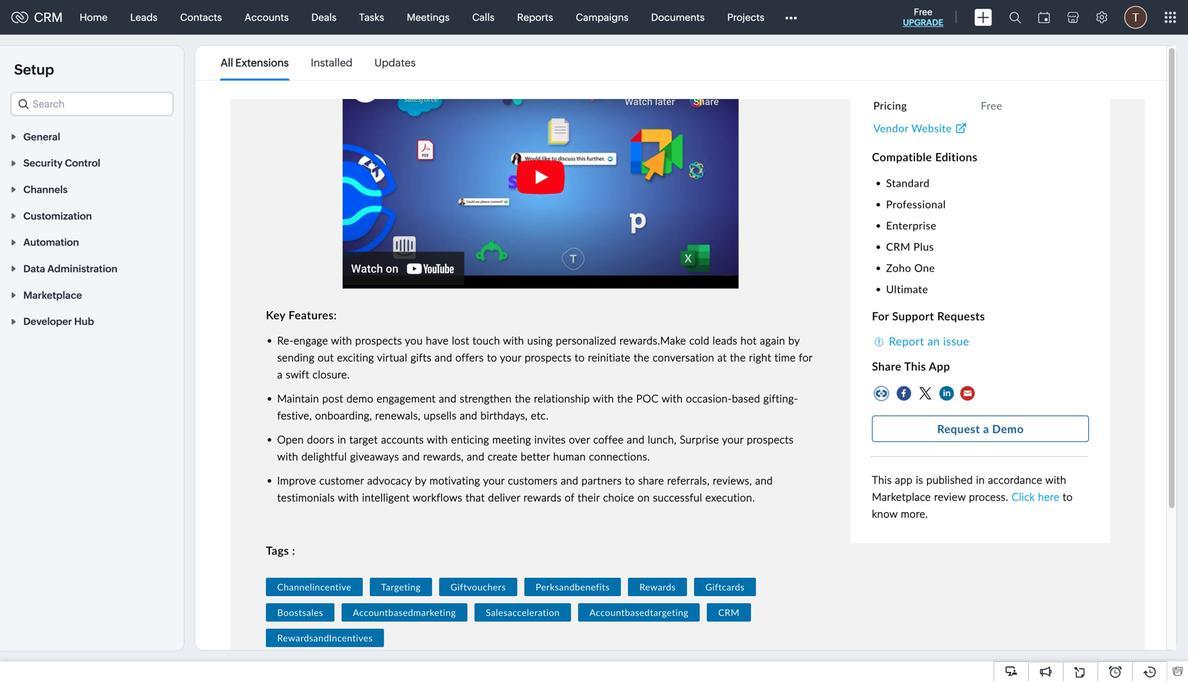 Task type: describe. For each thing, give the bounding box(es) containing it.
create menu image
[[975, 9, 993, 26]]

all extensions
[[221, 57, 289, 69]]

control
[[65, 158, 100, 169]]

logo image
[[11, 12, 28, 23]]

security
[[23, 158, 63, 169]]

administration
[[47, 263, 117, 274]]

setup
[[14, 62, 54, 78]]

reports link
[[506, 0, 565, 34]]

documents link
[[640, 0, 716, 34]]

tasks link
[[348, 0, 396, 34]]

customization
[[23, 210, 92, 222]]

data administration button
[[0, 255, 184, 282]]

general
[[23, 131, 60, 142]]

updates
[[375, 57, 416, 69]]

profile image
[[1125, 6, 1147, 29]]

upgrade
[[903, 18, 944, 27]]

marketplace
[[23, 290, 82, 301]]

deals
[[311, 12, 337, 23]]

campaigns link
[[565, 0, 640, 34]]

search element
[[1001, 0, 1030, 35]]

developer hub
[[23, 316, 94, 327]]

calls link
[[461, 0, 506, 34]]

general button
[[0, 123, 184, 150]]

tasks
[[359, 12, 384, 23]]

developer hub button
[[0, 308, 184, 334]]

documents
[[651, 12, 705, 23]]

installed
[[311, 57, 353, 69]]

channels button
[[0, 176, 184, 202]]

automation
[[23, 237, 79, 248]]

create menu element
[[966, 0, 1001, 34]]

Other Modules field
[[776, 6, 806, 29]]

leads
[[130, 12, 157, 23]]

home
[[80, 12, 108, 23]]

leads link
[[119, 0, 169, 34]]

all extensions link
[[221, 47, 289, 79]]

home link
[[68, 0, 119, 34]]

crm
[[34, 10, 63, 25]]

campaigns
[[576, 12, 629, 23]]

channels
[[23, 184, 68, 195]]

data
[[23, 263, 45, 274]]



Task type: locate. For each thing, give the bounding box(es) containing it.
Search text field
[[11, 93, 173, 115]]

data administration
[[23, 263, 117, 274]]

installed link
[[311, 47, 353, 79]]

profile element
[[1116, 0, 1156, 34]]

projects
[[728, 12, 765, 23]]

free upgrade
[[903, 7, 944, 27]]

automation button
[[0, 229, 184, 255]]

security control button
[[0, 150, 184, 176]]

deals link
[[300, 0, 348, 34]]

meetings link
[[396, 0, 461, 34]]

security control
[[23, 158, 100, 169]]

extensions
[[235, 57, 289, 69]]

hub
[[74, 316, 94, 327]]

accounts link
[[233, 0, 300, 34]]

contacts link
[[169, 0, 233, 34]]

reports
[[517, 12, 553, 23]]

developer
[[23, 316, 72, 327]]

free
[[914, 7, 933, 17]]

calendar image
[[1039, 12, 1051, 23]]

None field
[[11, 92, 173, 116]]

projects link
[[716, 0, 776, 34]]

search image
[[1010, 11, 1022, 23]]

accounts
[[245, 12, 289, 23]]

crm link
[[11, 10, 63, 25]]

calls
[[472, 12, 495, 23]]

contacts
[[180, 12, 222, 23]]

customization button
[[0, 202, 184, 229]]

all
[[221, 57, 233, 69]]

updates link
[[375, 47, 416, 79]]

marketplace button
[[0, 282, 184, 308]]

meetings
[[407, 12, 450, 23]]



Task type: vqa. For each thing, say whether or not it's contained in the screenshot.
Developer Hub dropdown button
yes



